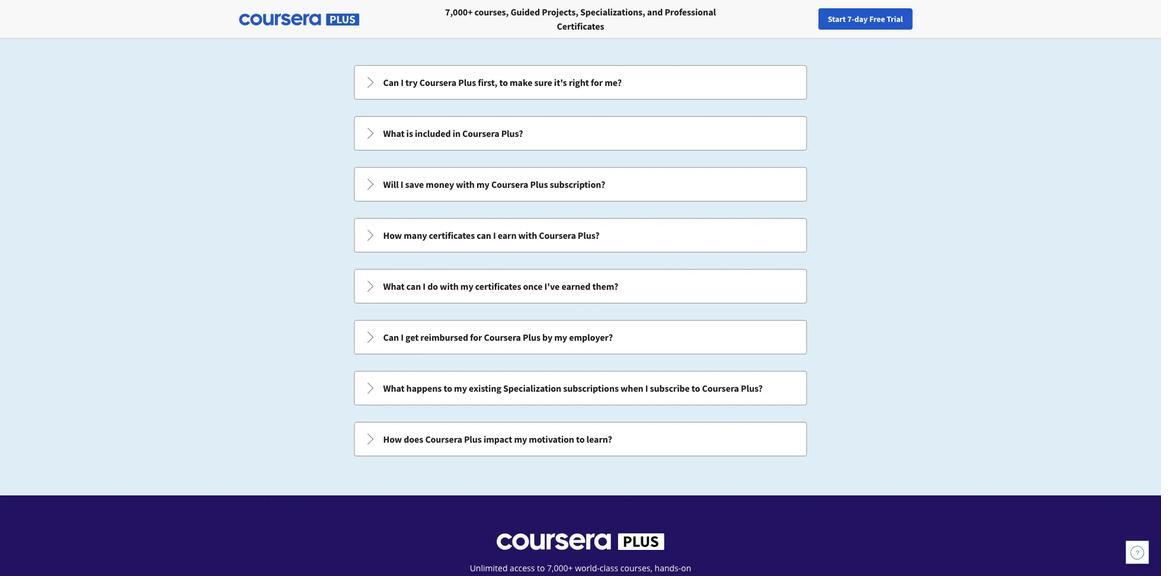 Task type: describe. For each thing, give the bounding box(es) containing it.
subscribe
[[650, 382, 690, 394]]

for inside can i try coursera plus first, to make sure it's right for me? dropdown button
[[591, 76, 603, 88]]

courses, inside 7,000+ courses, guided projects, specializations, and professional certificates
[[475, 6, 509, 18]]

coursera right earn
[[539, 229, 576, 241]]

plus left by
[[523, 331, 541, 343]]

included
[[415, 127, 451, 139]]

do
[[427, 280, 438, 292]]

plus left "impact"
[[464, 433, 482, 445]]

how many certificates can i earn with coursera plus?
[[383, 229, 600, 241]]

new
[[943, 14, 958, 24]]

certificates
[[557, 20, 604, 32]]

7,000+ inside 7,000+ courses, guided projects, specializations, and professional certificates
[[445, 6, 473, 18]]

coursera plus image for 7,000+
[[239, 14, 360, 26]]

what happens to my existing specialization subscriptions when i subscribe to coursera plus?
[[383, 382, 763, 394]]

with for coursera
[[456, 178, 475, 190]]

plus left subscription?
[[530, 178, 548, 190]]

7,000+ courses, guided projects, specializations, and professional certificates
[[445, 6, 716, 32]]

save
[[405, 178, 424, 190]]

try
[[405, 76, 418, 88]]

certificates inside how many certificates can i earn with coursera plus? dropdown button
[[429, 229, 475, 241]]

my right by
[[554, 331, 567, 343]]

earned
[[562, 280, 591, 292]]

once
[[523, 280, 543, 292]]

0 horizontal spatial can
[[406, 280, 421, 292]]

frequently asked questions
[[428, 4, 734, 36]]

projects,
[[470, 575, 503, 576]]

i left get
[[401, 331, 404, 343]]

to inside how does coursera plus impact my motivation to learn? dropdown button
[[576, 433, 585, 445]]

can for can i try coursera plus first, to make sure it's right for me?
[[383, 76, 399, 88]]

i right when
[[645, 382, 648, 394]]

how for how many certificates can i earn with coursera plus?
[[383, 229, 402, 241]]

and inside unlimited access to 7,000+ world-class courses, hands-on projects, and job-ready certificate programs—all include
[[505, 575, 520, 576]]

to inside unlimited access to 7,000+ world-class courses, hands-on projects, and job-ready certificate programs—all include
[[537, 563, 545, 574]]

happens
[[406, 382, 442, 394]]

free
[[869, 14, 885, 24]]

subscriptions
[[563, 382, 619, 394]]

my left existing
[[454, 382, 467, 394]]

coursera up earn
[[491, 178, 528, 190]]

employer?
[[569, 331, 613, 343]]

i've
[[544, 280, 560, 292]]

by
[[542, 331, 553, 343]]

i inside dropdown button
[[401, 76, 404, 88]]

hands-
[[655, 563, 681, 574]]

ready
[[537, 575, 559, 576]]

in
[[453, 127, 461, 139]]

professional
[[665, 6, 716, 18]]

learn?
[[587, 433, 612, 445]]

list containing can i try coursera plus first, to make sure it's right for me?
[[353, 64, 808, 458]]

trial
[[887, 14, 903, 24]]

my for motivation
[[514, 433, 527, 445]]

job-
[[522, 575, 537, 576]]

how does coursera plus impact my motivation to learn? button
[[355, 423, 806, 456]]

start
[[828, 14, 846, 24]]

how does coursera plus impact my motivation to learn?
[[383, 433, 612, 445]]

it's
[[554, 76, 567, 88]]

plus? inside what is included in coursera plus? dropdown button
[[501, 127, 523, 139]]

certificate
[[561, 575, 599, 576]]

i left do
[[423, 280, 426, 292]]

frequently
[[428, 4, 549, 36]]

sure
[[534, 76, 552, 88]]

7-
[[848, 14, 855, 24]]

specializations,
[[580, 6, 645, 18]]

unlimited access to 7,000+ world-class courses, hands-on projects, and job-ready certificate programs—all include
[[470, 563, 691, 576]]

unlimited
[[470, 563, 508, 574]]

start 7-day free trial
[[828, 14, 903, 24]]

my for coursera
[[477, 178, 490, 190]]

will i save money with my coursera plus subscription?
[[383, 178, 605, 190]]

can i get reimbursed for coursera plus by my employer? button
[[355, 321, 806, 354]]

world-
[[575, 563, 600, 574]]

1 vertical spatial with
[[518, 229, 537, 241]]

what for what can i do with my certificates once i've earned them?
[[383, 280, 405, 292]]



Task type: vqa. For each thing, say whether or not it's contained in the screenshot.
"EARNED"
yes



Task type: locate. For each thing, give the bounding box(es) containing it.
my right do
[[461, 280, 473, 292]]

career
[[960, 14, 983, 24]]

what is included in coursera plus?
[[383, 127, 523, 139]]

how for how does coursera plus impact my motivation to learn?
[[383, 433, 402, 445]]

can left get
[[383, 331, 399, 343]]

what left do
[[383, 280, 405, 292]]

1 vertical spatial 7,000+
[[547, 563, 573, 574]]

get
[[405, 331, 419, 343]]

coursera plus image
[[239, 14, 360, 26], [497, 534, 665, 550]]

can i try coursera plus first, to make sure it's right for me?
[[383, 76, 622, 88]]

projects,
[[542, 6, 578, 18]]

right
[[569, 76, 589, 88]]

certificates right many
[[429, 229, 475, 241]]

0 horizontal spatial and
[[505, 575, 520, 576]]

plus? inside what happens to my existing specialization subscriptions when i subscribe to coursera plus? dropdown button
[[741, 382, 763, 394]]

many
[[404, 229, 427, 241]]

1 vertical spatial courses,
[[621, 563, 653, 574]]

0 vertical spatial for
[[591, 76, 603, 88]]

will
[[383, 178, 399, 190]]

class
[[600, 563, 618, 574]]

to right subscribe
[[692, 382, 700, 394]]

0 horizontal spatial plus?
[[501, 127, 523, 139]]

and
[[647, 6, 663, 18], [505, 575, 520, 576]]

help center image
[[1130, 545, 1145, 560]]

can left the 'try'
[[383, 76, 399, 88]]

0 vertical spatial how
[[383, 229, 402, 241]]

0 horizontal spatial 7,000+
[[445, 6, 473, 18]]

find your new career
[[909, 14, 983, 24]]

questions
[[625, 4, 734, 36]]

2 can from the top
[[383, 331, 399, 343]]

what left is
[[383, 127, 405, 139]]

can i get reimbursed for coursera plus by my employer?
[[383, 331, 613, 343]]

impact
[[484, 433, 512, 445]]

is
[[406, 127, 413, 139]]

with
[[456, 178, 475, 190], [518, 229, 537, 241], [440, 280, 459, 292]]

coursera
[[420, 76, 457, 88], [462, 127, 499, 139], [491, 178, 528, 190], [539, 229, 576, 241], [484, 331, 521, 343], [702, 382, 739, 394], [425, 433, 462, 445]]

certificates inside what can i do with my certificates once i've earned them? dropdown button
[[475, 280, 521, 292]]

your
[[925, 14, 941, 24]]

1 horizontal spatial plus?
[[578, 229, 600, 241]]

i left earn
[[493, 229, 496, 241]]

on
[[681, 563, 691, 574]]

what for what happens to my existing specialization subscriptions when i subscribe to coursera plus?
[[383, 382, 405, 394]]

0 vertical spatial with
[[456, 178, 475, 190]]

specialization
[[503, 382, 561, 394]]

will i save money with my coursera plus subscription? button
[[355, 168, 806, 201]]

2 vertical spatial what
[[383, 382, 405, 394]]

and left "professional"
[[647, 6, 663, 18]]

can i try coursera plus first, to make sure it's right for me? button
[[355, 66, 806, 99]]

courses, up programs—all
[[621, 563, 653, 574]]

what can i do with my certificates once i've earned them?
[[383, 280, 618, 292]]

coursera right the 'try'
[[420, 76, 457, 88]]

what is included in coursera plus? button
[[355, 117, 806, 150]]

i left the 'try'
[[401, 76, 404, 88]]

existing
[[469, 382, 501, 394]]

to up ready
[[537, 563, 545, 574]]

subscription?
[[550, 178, 605, 190]]

to inside can i try coursera plus first, to make sure it's right for me? dropdown button
[[499, 76, 508, 88]]

i right will on the left of page
[[401, 178, 403, 190]]

find
[[909, 14, 924, 24]]

motivation
[[529, 433, 574, 445]]

0 vertical spatial coursera plus image
[[239, 14, 360, 26]]

i
[[401, 76, 404, 88], [401, 178, 403, 190], [493, 229, 496, 241], [423, 280, 426, 292], [401, 331, 404, 343], [645, 382, 648, 394]]

access
[[510, 563, 535, 574]]

1 vertical spatial plus?
[[578, 229, 600, 241]]

2 what from the top
[[383, 280, 405, 292]]

0 horizontal spatial coursera plus image
[[239, 14, 360, 26]]

coursera left by
[[484, 331, 521, 343]]

day
[[855, 14, 868, 24]]

coursera right in
[[462, 127, 499, 139]]

2 vertical spatial plus?
[[741, 382, 763, 394]]

reimbursed
[[420, 331, 468, 343]]

to right first,
[[499, 76, 508, 88]]

0 horizontal spatial courses,
[[475, 6, 509, 18]]

find your new career link
[[903, 12, 989, 27]]

and inside 7,000+ courses, guided projects, specializations, and professional certificates
[[647, 6, 663, 18]]

1 horizontal spatial and
[[647, 6, 663, 18]]

for inside can i get reimbursed for coursera plus by my employer? dropdown button
[[470, 331, 482, 343]]

1 horizontal spatial 7,000+
[[547, 563, 573, 574]]

with for certificates
[[440, 280, 459, 292]]

first,
[[478, 76, 498, 88]]

1 what from the top
[[383, 127, 405, 139]]

list
[[353, 64, 808, 458]]

can inside can i try coursera plus first, to make sure it's right for me? dropdown button
[[383, 76, 399, 88]]

what
[[383, 127, 405, 139], [383, 280, 405, 292], [383, 382, 405, 394]]

1 vertical spatial how
[[383, 433, 402, 445]]

can
[[477, 229, 491, 241], [406, 280, 421, 292]]

None search field
[[163, 7, 448, 31]]

to left learn?
[[576, 433, 585, 445]]

7,000+ inside unlimited access to 7,000+ world-class courses, hands-on projects, and job-ready certificate programs—all include
[[547, 563, 573, 574]]

what for what is included in coursera plus?
[[383, 127, 405, 139]]

can
[[383, 76, 399, 88], [383, 331, 399, 343]]

1 vertical spatial for
[[470, 331, 482, 343]]

certificates left once on the left of the page
[[475, 280, 521, 292]]

coursera right 'does' on the left
[[425, 433, 462, 445]]

1 horizontal spatial coursera plus image
[[497, 534, 665, 550]]

can left do
[[406, 280, 421, 292]]

with right the money
[[456, 178, 475, 190]]

1 vertical spatial and
[[505, 575, 520, 576]]

can left earn
[[477, 229, 491, 241]]

my
[[477, 178, 490, 190], [461, 280, 473, 292], [554, 331, 567, 343], [454, 382, 467, 394], [514, 433, 527, 445]]

to right happens
[[444, 382, 452, 394]]

coursera right subscribe
[[702, 382, 739, 394]]

1 vertical spatial certificates
[[475, 280, 521, 292]]

0 vertical spatial what
[[383, 127, 405, 139]]

1 horizontal spatial can
[[477, 229, 491, 241]]

coursera plus image for unlimited
[[497, 534, 665, 550]]

0 vertical spatial can
[[383, 76, 399, 88]]

can inside can i get reimbursed for coursera plus by my employer? dropdown button
[[383, 331, 399, 343]]

asked
[[554, 4, 619, 36]]

1 horizontal spatial courses,
[[621, 563, 653, 574]]

and down access on the bottom left of the page
[[505, 575, 520, 576]]

0 vertical spatial can
[[477, 229, 491, 241]]

plus
[[458, 76, 476, 88], [530, 178, 548, 190], [523, 331, 541, 343], [464, 433, 482, 445]]

me?
[[605, 76, 622, 88]]

does
[[404, 433, 423, 445]]

my for certificates
[[461, 280, 473, 292]]

for left me?
[[591, 76, 603, 88]]

can for can i get reimbursed for coursera plus by my employer?
[[383, 331, 399, 343]]

0 vertical spatial courses,
[[475, 6, 509, 18]]

what can i do with my certificates once i've earned them? button
[[355, 270, 806, 303]]

how many certificates can i earn with coursera plus? button
[[355, 219, 806, 252]]

programs—all
[[601, 575, 656, 576]]

my right "impact"
[[514, 433, 527, 445]]

0 vertical spatial certificates
[[429, 229, 475, 241]]

what happens to my existing specialization subscriptions when i subscribe to coursera plus? button
[[355, 372, 806, 405]]

start 7-day free trial button
[[819, 8, 913, 30]]

1 vertical spatial coursera plus image
[[497, 534, 665, 550]]

to
[[499, 76, 508, 88], [444, 382, 452, 394], [692, 382, 700, 394], [576, 433, 585, 445], [537, 563, 545, 574]]

1 vertical spatial can
[[383, 331, 399, 343]]

money
[[426, 178, 454, 190]]

0 vertical spatial plus?
[[501, 127, 523, 139]]

when
[[621, 382, 644, 394]]

my right the money
[[477, 178, 490, 190]]

2 vertical spatial with
[[440, 280, 459, 292]]

1 how from the top
[[383, 229, 402, 241]]

them?
[[592, 280, 618, 292]]

7,000+
[[445, 6, 473, 18], [547, 563, 573, 574]]

with right do
[[440, 280, 459, 292]]

how left many
[[383, 229, 402, 241]]

how left 'does' on the left
[[383, 433, 402, 445]]

courses,
[[475, 6, 509, 18], [621, 563, 653, 574]]

with right earn
[[518, 229, 537, 241]]

1 vertical spatial what
[[383, 280, 405, 292]]

0 vertical spatial and
[[647, 6, 663, 18]]

0 vertical spatial 7,000+
[[445, 6, 473, 18]]

courses, left guided in the left of the page
[[475, 6, 509, 18]]

certificates
[[429, 229, 475, 241], [475, 280, 521, 292]]

plus left first,
[[458, 76, 476, 88]]

1 horizontal spatial for
[[591, 76, 603, 88]]

for
[[591, 76, 603, 88], [470, 331, 482, 343]]

1 can from the top
[[383, 76, 399, 88]]

plus? inside how many certificates can i earn with coursera plus? dropdown button
[[578, 229, 600, 241]]

2 how from the top
[[383, 433, 402, 445]]

guided
[[511, 6, 540, 18]]

3 what from the top
[[383, 382, 405, 394]]

courses, inside unlimited access to 7,000+ world-class courses, hands-on projects, and job-ready certificate programs—all include
[[621, 563, 653, 574]]

plus?
[[501, 127, 523, 139], [578, 229, 600, 241], [741, 382, 763, 394]]

coursera inside dropdown button
[[420, 76, 457, 88]]

earn
[[498, 229, 517, 241]]

1 vertical spatial can
[[406, 280, 421, 292]]

how
[[383, 229, 402, 241], [383, 433, 402, 445]]

2 horizontal spatial plus?
[[741, 382, 763, 394]]

what left happens
[[383, 382, 405, 394]]

0 horizontal spatial for
[[470, 331, 482, 343]]

make
[[510, 76, 533, 88]]

for right reimbursed
[[470, 331, 482, 343]]

plus inside dropdown button
[[458, 76, 476, 88]]



